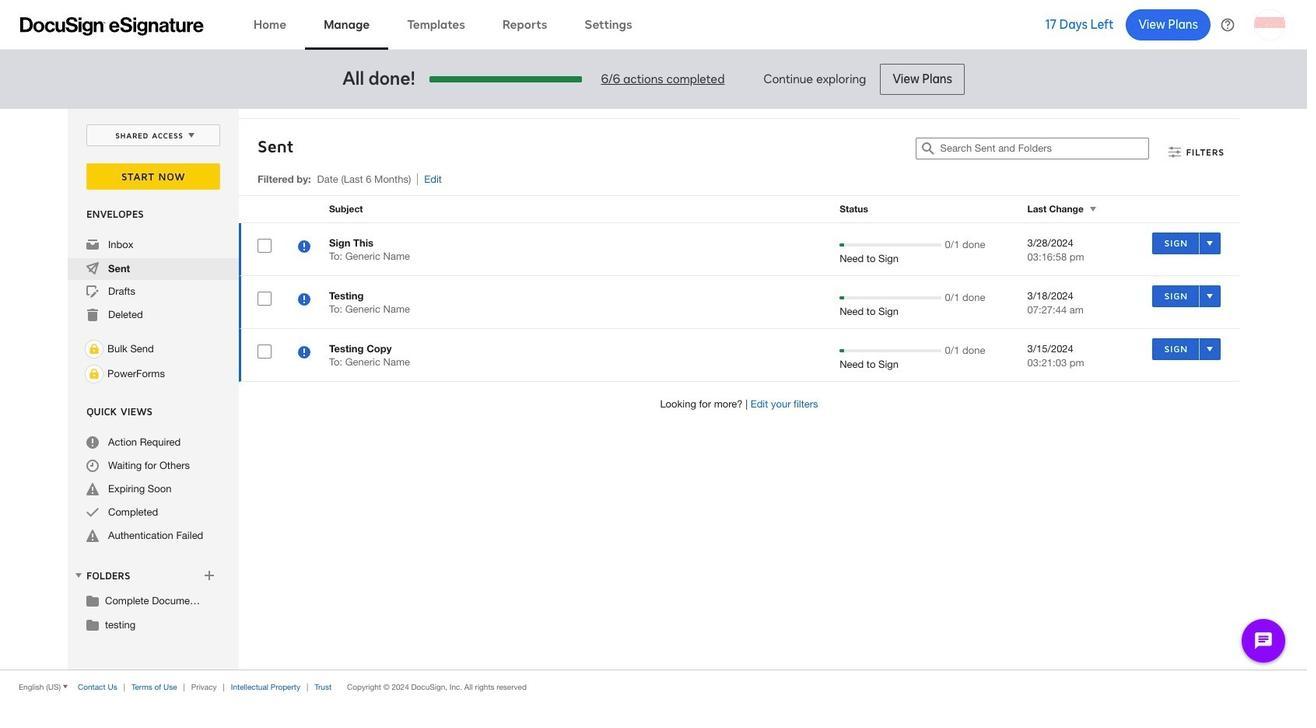Task type: vqa. For each thing, say whether or not it's contained in the screenshot.
the Search Inbox and Folders text box in the top of the page
no



Task type: describe. For each thing, give the bounding box(es) containing it.
completed image
[[86, 507, 99, 519]]

action required image
[[86, 437, 99, 449]]

clock image
[[86, 460, 99, 472]]

more info region
[[0, 670, 1308, 704]]

secondary navigation region
[[68, 109, 1244, 670]]

trash image
[[86, 309, 99, 321]]

Search Sent and Folders text field
[[941, 139, 1149, 159]]

alert image
[[86, 530, 99, 543]]

2 need to sign image from the top
[[298, 346, 311, 361]]

inbox image
[[86, 239, 99, 251]]

your uploaded profile image image
[[1255, 9, 1286, 40]]



Task type: locate. For each thing, give the bounding box(es) containing it.
need to sign image
[[298, 293, 311, 308], [298, 346, 311, 361]]

draft image
[[86, 286, 99, 298]]

lock image
[[85, 365, 104, 384]]

need to sign image
[[298, 241, 311, 255]]

sent image
[[86, 262, 99, 275]]

1 need to sign image from the top
[[298, 293, 311, 308]]

folder image
[[86, 595, 99, 607]]

view folders image
[[72, 570, 85, 582]]

folder image
[[86, 619, 99, 631]]

alert image
[[86, 483, 99, 496]]

lock image
[[85, 340, 104, 359]]

0 vertical spatial need to sign image
[[298, 293, 311, 308]]

1 vertical spatial need to sign image
[[298, 346, 311, 361]]

docusign esignature image
[[20, 17, 204, 35]]



